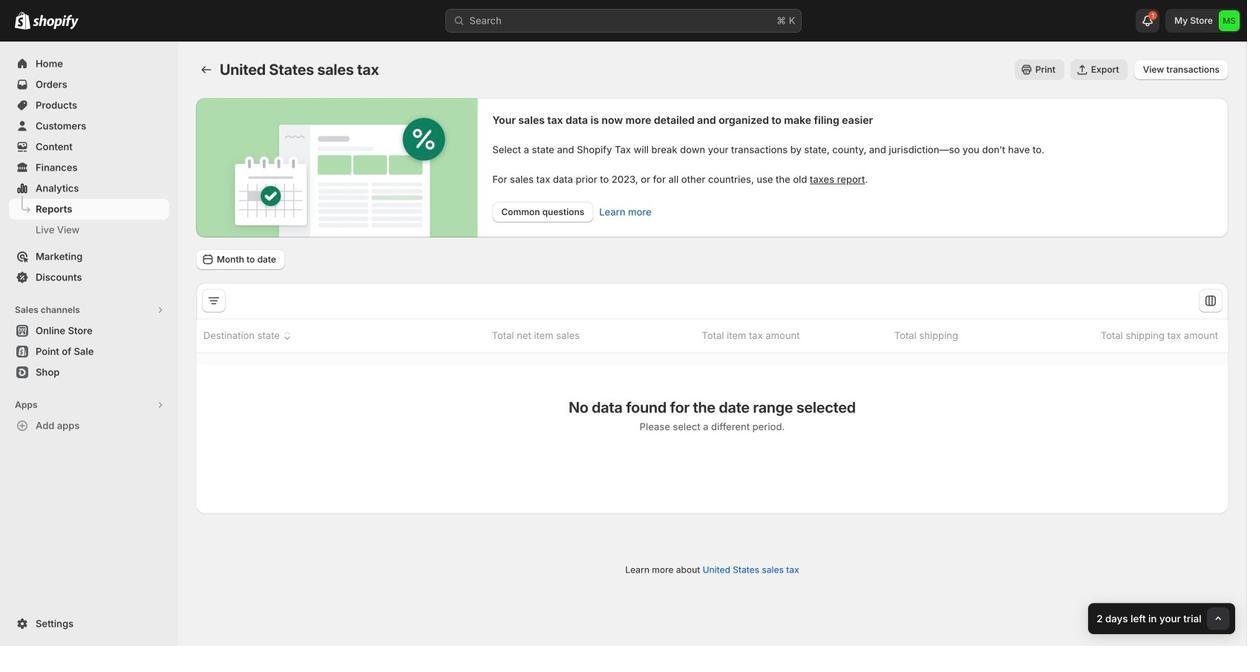 Task type: describe. For each thing, give the bounding box(es) containing it.
my store image
[[1219, 10, 1240, 31]]

shopify image
[[33, 15, 79, 30]]



Task type: locate. For each thing, give the bounding box(es) containing it.
shopify image
[[15, 12, 30, 30]]



Task type: vqa. For each thing, say whether or not it's contained in the screenshot.
the top YYYY-MM-DD text box
no



